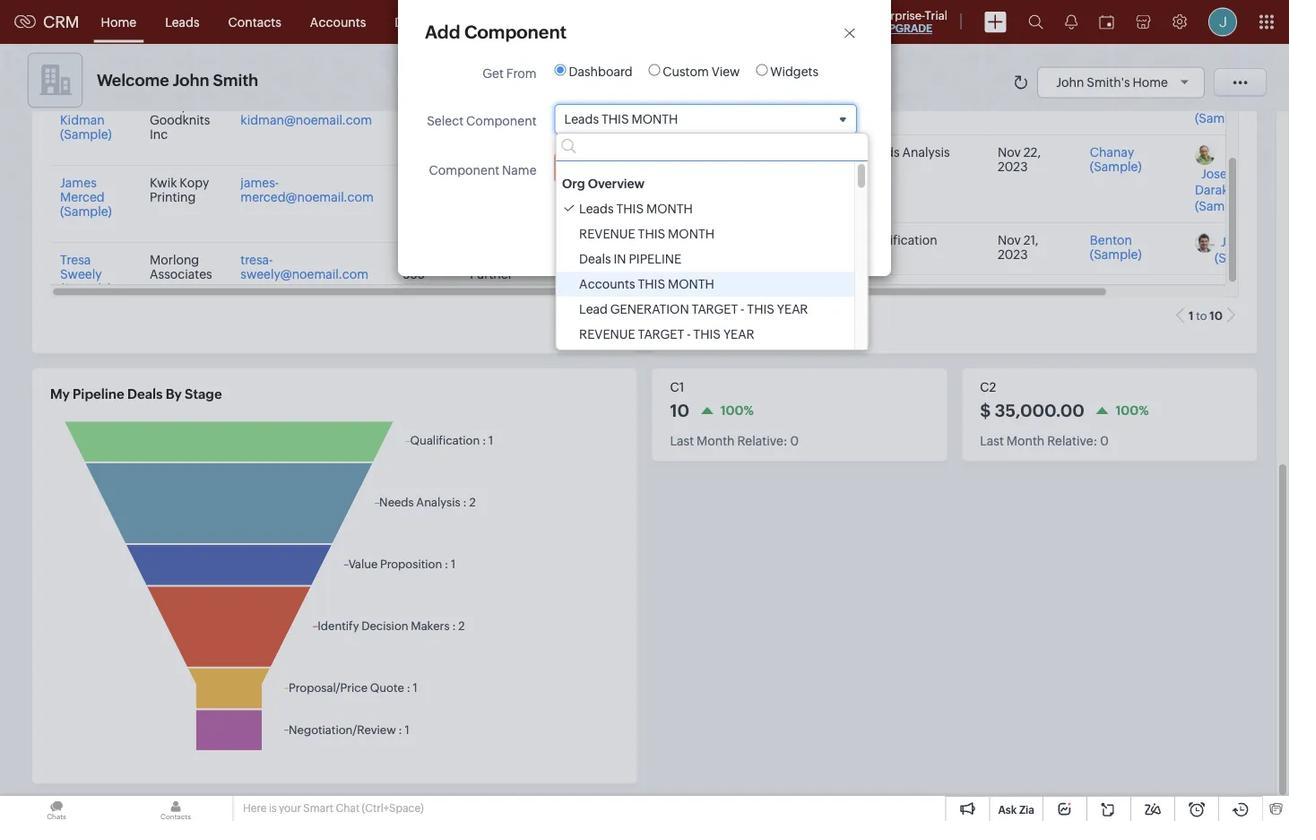 Task type: vqa. For each thing, say whether or not it's contained in the screenshot.


Task type: describe. For each thing, give the bounding box(es) containing it.
component for add component
[[465, 22, 567, 42]]

sweely
[[60, 268, 102, 282]]

2023 for 21,
[[998, 248, 1028, 262]]

nov for nov 22, 2023
[[998, 146, 1021, 160]]

1 horizontal spatial -
[[741, 302, 745, 317]]

trial
[[925, 9, 948, 22]]

org
[[562, 177, 585, 191]]

leads inside 'org overview' group
[[579, 202, 614, 216]]

last for $ 35,000.00
[[981, 434, 1005, 448]]

tresa- sweely@noemail.com link
[[241, 253, 369, 282]]

john smith's home
[[1057, 75, 1169, 89]]

nov 22, 2023
[[998, 146, 1041, 174]]

from
[[507, 66, 537, 80]]

enterprise-
[[867, 9, 925, 22]]

butt
[[1252, 235, 1276, 250]]

seminar
[[470, 253, 519, 268]]

welcome john smith
[[97, 71, 259, 89]]

smith up carissa- in the top left of the page
[[213, 71, 259, 89]]

100% for 10
[[721, 404, 754, 418]]

0 for $ 35,000.00
[[1101, 434, 1109, 448]]

to for nov 21, 2023
[[1197, 309, 1208, 322]]

james merced (sample)
[[60, 176, 112, 219]]

carissa
[[60, 99, 103, 113]]

chanay (sample) link
[[1090, 146, 1142, 174]]

james venere (sample) link
[[1195, 79, 1258, 126]]

web download
[[470, 176, 530, 205]]

name
[[502, 163, 537, 177]]

james venere (sample)
[[1195, 79, 1258, 126]]

your
[[279, 803, 301, 815]]

2023 for 22,
[[998, 160, 1028, 174]]

josephine darakjy (sample) link
[[1195, 167, 1261, 214]]

deals for deals in pipeline
[[579, 252, 611, 266]]

qualification
[[863, 234, 938, 248]]

chanay link
[[680, 146, 725, 160]]

0 vertical spatial home
[[101, 15, 136, 29]]

ask zia
[[999, 804, 1035, 816]]

leads this month inside 'org overview' group
[[579, 202, 693, 216]]

5555 for james- merced@noemail.com
[[403, 205, 433, 219]]

1 to 10 for nov 21, 2023
[[1189, 309, 1224, 322]]

kopy
[[180, 176, 209, 191]]

analysis
[[902, 146, 950, 160]]

relative: for $ 35,000.00
[[1048, 434, 1098, 448]]

1 for 555- 555- 5555
[[569, 309, 574, 322]]

dashboard
[[567, 64, 633, 78]]

meetings link
[[502, 0, 585, 44]]

revenue target - this year
[[579, 327, 754, 342]]

smith's
[[1087, 75, 1131, 89]]

zia
[[1020, 804, 1035, 816]]

c1
[[671, 380, 685, 395]]

(sample) right 21,
[[1090, 248, 1142, 262]]

partner
[[470, 268, 513, 282]]

Leads THIS MONTH field
[[556, 105, 857, 134]]

contacts
[[228, 15, 282, 29]]

35,000.00
[[995, 401, 1085, 421]]

100% for $ 35,000.00
[[1116, 404, 1150, 418]]

contacts link
[[214, 0, 296, 44]]

6 555- from the top
[[403, 268, 429, 282]]

seminar partner
[[470, 253, 519, 282]]

john smith for web download
[[576, 177, 641, 192]]

555- 555- 5555 for merced@noemail.com
[[403, 176, 433, 219]]

overview
[[588, 177, 645, 191]]

john inside the john butt (sample)
[[1221, 235, 1249, 250]]

search element
[[1018, 0, 1055, 44]]

2 555- from the top
[[403, 113, 429, 128]]

4 555- from the top
[[403, 191, 429, 205]]

john butt (sample)
[[1215, 235, 1276, 266]]

john up revenue this month on the top of page
[[576, 177, 604, 192]]

month inside leads this month field
[[632, 112, 679, 126]]

needs analysis
[[863, 146, 950, 160]]

(sample) for james merced (sample)
[[60, 205, 112, 219]]

advertisement
[[470, 99, 556, 113]]

view
[[712, 64, 740, 78]]

month up lead generation target - this year
[[668, 277, 714, 292]]

1 555- from the top
[[403, 99, 429, 113]]

carissa kidman (sample) link
[[60, 99, 112, 142]]

nov for nov 21, 2023
[[998, 234, 1021, 248]]

generation
[[610, 302, 689, 317]]

org overview group
[[557, 166, 855, 428]]

ask
[[999, 804, 1017, 816]]

web
[[470, 176, 497, 191]]

accounts for accounts
[[310, 15, 366, 29]]

welcome
[[97, 71, 169, 89]]

crm
[[43, 13, 79, 31]]

kidman
[[60, 113, 105, 128]]

james for venere
[[1221, 79, 1258, 94]]

revenue for revenue this month
[[579, 227, 635, 241]]

add
[[425, 22, 461, 42]]

john smith for advertisement
[[576, 100, 641, 115]]

component for select component
[[466, 113, 537, 128]]

(sample) for josephine darakjy (sample)
[[1195, 200, 1247, 214]]

john left smith's
[[1057, 75, 1085, 89]]

needs
[[863, 146, 900, 160]]

add component
[[425, 22, 567, 42]]

lead
[[579, 302, 608, 317]]

22,
[[1024, 146, 1041, 160]]

org overview
[[562, 177, 645, 191]]

josephine
[[1202, 167, 1261, 182]]

tresa- sweely@noemail.com
[[241, 253, 369, 282]]

21,
[[1024, 234, 1039, 248]]

this inside field
[[602, 112, 629, 126]]

james for merced
[[60, 176, 97, 191]]

upgrade
[[882, 22, 933, 35]]

tasks link
[[441, 0, 502, 44]]

inc
[[150, 128, 168, 142]]

revenue for revenue target - this year
[[579, 327, 635, 342]]

james- merced@noemail.com
[[241, 176, 374, 205]]

1 vertical spatial year
[[723, 327, 754, 342]]

month up pipeline
[[668, 227, 715, 241]]

last for 10
[[671, 434, 694, 448]]

benton (sample) link
[[1090, 234, 1142, 262]]

kwik kopy printing
[[150, 176, 209, 205]]

john smith for seminar partner
[[576, 255, 641, 269]]

1 to 10 for 555- 555- 5555
[[569, 309, 603, 322]]

revenue this month
[[579, 227, 715, 241]]

kwik
[[150, 176, 177, 191]]

is
[[269, 803, 277, 815]]

0 horizontal spatial my
[[50, 387, 70, 402]]

crm link
[[14, 13, 79, 31]]

5555 for carissa- kidman@noemail.com
[[403, 128, 433, 142]]

morlong
[[150, 253, 199, 268]]

john up goodknits
[[173, 71, 210, 89]]

smith for web download
[[606, 177, 641, 192]]

get
[[483, 66, 504, 80]]

(sample) for james venere (sample)
[[1195, 112, 1247, 126]]

chanay for "chanay" link
[[680, 146, 725, 160]]

john butt (sample) link
[[1215, 235, 1276, 266]]

chanay (sample)
[[1090, 146, 1142, 174]]

0 horizontal spatial target
[[638, 327, 684, 342]]



Task type: locate. For each thing, give the bounding box(es) containing it.
1 vertical spatial 2023
[[998, 248, 1028, 262]]

1 horizontal spatial year
[[777, 302, 808, 317]]

home right smith's
[[1133, 75, 1169, 89]]

(sample) inside the john butt (sample)
[[1215, 252, 1267, 266]]

leads down org overview
[[579, 202, 614, 216]]

last month relative: 0 for $ 35,000.00
[[981, 434, 1109, 448]]

month
[[632, 112, 679, 126], [646, 202, 693, 216], [668, 227, 715, 241], [668, 277, 714, 292]]

555- 555- 5555 for sweely@noemail.com
[[403, 253, 433, 296]]

james
[[1221, 79, 1258, 94], [60, 176, 97, 191]]

accounts link
[[296, 0, 381, 44]]

0 vertical spatial year
[[777, 302, 808, 317]]

1 month from the left
[[697, 434, 735, 448]]

10 down the john butt (sample)
[[1210, 309, 1224, 322]]

555-
[[403, 99, 429, 113], [403, 113, 429, 128], [403, 176, 429, 191], [403, 191, 429, 205], [403, 253, 429, 268], [403, 268, 429, 282]]

month for $ 35,000.00
[[1007, 434, 1045, 448]]

0 vertical spatial target
[[692, 302, 738, 317]]

1 5555 from the top
[[403, 128, 433, 142]]

0 horizontal spatial $
[[772, 146, 779, 160]]

john left butt
[[1221, 235, 1249, 250]]

target down generation
[[638, 327, 684, 342]]

james down kidman
[[60, 176, 97, 191]]

1 revenue from the top
[[579, 227, 635, 241]]

component up "get from"
[[465, 22, 567, 42]]

None search field
[[557, 134, 868, 161]]

josephine darakjy (sample)
[[1195, 167, 1261, 214]]

deals
[[395, 15, 427, 29], [579, 252, 611, 266], [127, 387, 163, 402]]

home right crm
[[101, 15, 136, 29]]

555- 555- 5555 up component name
[[403, 99, 433, 142]]

0 vertical spatial $
[[772, 146, 779, 160]]

my
[[170, 99, 188, 113], [50, 387, 70, 402]]

1 vertical spatial accounts
[[579, 277, 635, 292]]

0 horizontal spatial benton
[[680, 234, 723, 248]]

accounts this month
[[579, 277, 714, 292]]

0 horizontal spatial chanay
[[680, 146, 725, 160]]

chanay for chanay (sample)
[[1090, 146, 1135, 160]]

$ right "chanay" link
[[772, 146, 779, 160]]

555- 555- 5555 for kidman@noemail.com
[[403, 99, 433, 142]]

target
[[692, 302, 738, 317], [638, 327, 684, 342]]

(sample) for john butt (sample)
[[1215, 252, 1267, 266]]

2 john smith from the top
[[576, 177, 641, 192]]

$ for $ 35,000.00
[[981, 401, 992, 421]]

1 nov from the top
[[998, 146, 1021, 160]]

component name
[[429, 163, 537, 177]]

2 1 from the left
[[1189, 309, 1194, 322]]

10 left generation
[[590, 309, 603, 322]]

month for 10
[[697, 434, 735, 448]]

(sample) down butt
[[1215, 252, 1267, 266]]

1 for nov 21, 2023
[[1189, 309, 1194, 322]]

leads this month up revenue this month on the top of page
[[579, 202, 693, 216]]

1 horizontal spatial $
[[981, 401, 992, 421]]

0 horizontal spatial year
[[723, 327, 754, 342]]

5555 down component name
[[403, 205, 433, 219]]

0 vertical spatial -
[[741, 302, 745, 317]]

1 vertical spatial john smith
[[576, 177, 641, 192]]

3 5555 from the top
[[403, 282, 433, 296]]

pipeline
[[629, 252, 681, 266]]

john smith's home link
[[1057, 75, 1196, 89]]

leads this month down dashboard
[[565, 112, 679, 126]]

(sample) inside james venere (sample)
[[1195, 112, 1247, 126]]

1 benton from the left
[[680, 234, 723, 248]]

0 horizontal spatial to
[[577, 309, 588, 322]]

1 horizontal spatial james
[[1221, 79, 1258, 94]]

2023 inside nov 22, 2023
[[998, 160, 1028, 174]]

leads link
[[151, 0, 214, 44]]

search image
[[1029, 14, 1044, 30]]

john smith
[[576, 100, 641, 115], [576, 177, 641, 192], [576, 255, 641, 269]]

1 555- 555- 5555 from the top
[[403, 99, 433, 142]]

2 5555 from the top
[[403, 205, 433, 219]]

smith down dashboard
[[606, 100, 641, 115]]

2 1 to 10 from the left
[[1189, 309, 1224, 322]]

revenue up 'in'
[[579, 227, 635, 241]]

2 last from the left
[[981, 434, 1005, 448]]

last month relative: 0 down c1
[[671, 434, 799, 448]]

deals for deals
[[395, 15, 427, 29]]

benton right 21,
[[1090, 234, 1133, 248]]

(sample) inside josephine darakjy (sample)
[[1195, 200, 1247, 214]]

1 horizontal spatial home
[[1133, 75, 1169, 89]]

john smith up revenue this month on the top of page
[[576, 177, 641, 192]]

1 horizontal spatial to
[[1197, 309, 1208, 322]]

james-
[[241, 176, 279, 191]]

john smith down dashboard
[[576, 100, 641, 115]]

2 benton from the left
[[1090, 234, 1133, 248]]

last down c1
[[671, 434, 694, 448]]

1 to 10 down the john butt (sample)
[[1189, 309, 1224, 322]]

555- 555- 5555
[[403, 99, 433, 142], [403, 176, 433, 219], [403, 253, 433, 296]]

1 horizontal spatial last
[[981, 434, 1005, 448]]

1 last month relative: 0 from the left
[[671, 434, 799, 448]]

component down get
[[466, 113, 537, 128]]

$ 55,000.00
[[772, 146, 835, 174]]

leads inside leads link
[[165, 15, 200, 29]]

1 vertical spatial $
[[981, 401, 992, 421]]

10
[[590, 309, 603, 322], [1210, 309, 1224, 322], [671, 401, 690, 421]]

2 nov from the top
[[998, 234, 1021, 248]]

1 horizontal spatial chanay
[[1090, 146, 1135, 160]]

None radio
[[649, 64, 661, 76], [756, 64, 768, 76], [649, 64, 661, 76], [756, 64, 768, 76]]

john down dashboard
[[576, 100, 604, 115]]

1 horizontal spatial 0
[[1101, 434, 1109, 448]]

contacts image
[[119, 797, 232, 822]]

james inside james merced (sample)
[[60, 176, 97, 191]]

pipeline
[[73, 387, 124, 402]]

nov inside nov 21, 2023
[[998, 234, 1021, 248]]

555- 555- 5555 left partner
[[403, 253, 433, 296]]

my inside oh my goodknits inc
[[170, 99, 188, 113]]

0 vertical spatial nov
[[998, 146, 1021, 160]]

1 horizontal spatial 10
[[671, 401, 690, 421]]

to for 555- 555- 5555
[[577, 309, 588, 322]]

leads
[[165, 15, 200, 29], [565, 112, 599, 126], [579, 202, 614, 216]]

2 vertical spatial deals
[[127, 387, 163, 402]]

last month relative: 0
[[671, 434, 799, 448], [981, 434, 1109, 448]]

chanay down john smith's home
[[1090, 146, 1135, 160]]

1 vertical spatial leads this month
[[579, 202, 693, 216]]

(sample) for tresa sweely (sample)
[[60, 282, 112, 296]]

1 100% from the left
[[721, 404, 754, 418]]

select component
[[427, 113, 537, 128]]

- up revenue target - this year
[[741, 302, 745, 317]]

by
[[166, 387, 182, 402]]

0 horizontal spatial 1 to 10
[[569, 309, 603, 322]]

accounts left deals link
[[310, 15, 366, 29]]

2 555- 555- 5555 from the top
[[403, 176, 433, 219]]

deals inside 'org overview' group
[[579, 252, 611, 266]]

0 horizontal spatial -
[[687, 327, 691, 342]]

my left pipeline
[[50, 387, 70, 402]]

0 horizontal spatial last
[[671, 434, 694, 448]]

1 vertical spatial my
[[50, 387, 70, 402]]

0 vertical spatial leads
[[165, 15, 200, 29]]

$ inside "$ 55,000.00"
[[772, 146, 779, 160]]

widgets
[[768, 64, 819, 78]]

c2
[[981, 380, 997, 395]]

accounts for accounts this month
[[579, 277, 635, 292]]

my right "oh"
[[170, 99, 188, 113]]

2 chanay from the left
[[1090, 146, 1135, 160]]

carissa- kidman@noemail.com
[[241, 99, 372, 128]]

month up revenue this month on the top of page
[[646, 202, 693, 216]]

2 0 from the left
[[1101, 434, 1109, 448]]

1
[[569, 309, 574, 322], [1189, 309, 1194, 322]]

1 vertical spatial 5555
[[403, 205, 433, 219]]

tresa
[[60, 253, 91, 268]]

None text field
[[565, 161, 819, 175]]

1 horizontal spatial deals
[[395, 15, 427, 29]]

1 vertical spatial target
[[638, 327, 684, 342]]

merced@noemail.com
[[241, 191, 374, 205]]

(sample) for carissa kidman (sample)
[[60, 128, 112, 142]]

oh my goodknits inc
[[150, 99, 210, 142]]

10 for nov 21, 2023
[[1210, 309, 1224, 322]]

nov left 22,
[[998, 146, 1021, 160]]

5555 left partner
[[403, 282, 433, 296]]

last down $ 35,000.00
[[981, 434, 1005, 448]]

0 vertical spatial component
[[465, 22, 567, 42]]

1 vertical spatial deals
[[579, 252, 611, 266]]

2 vertical spatial john smith
[[576, 255, 641, 269]]

1 horizontal spatial 1 to 10
[[1189, 309, 1224, 322]]

2 100% from the left
[[1116, 404, 1150, 418]]

1 vertical spatial james
[[60, 176, 97, 191]]

2023
[[998, 160, 1028, 174], [998, 248, 1028, 262]]

james up venere
[[1221, 79, 1258, 94]]

custom
[[663, 64, 709, 78]]

tresa sweely (sample)
[[60, 253, 112, 296]]

tasks
[[456, 15, 487, 29]]

(sample) down carissa
[[60, 128, 112, 142]]

carissa- kidman@noemail.com link
[[241, 99, 372, 128]]

None radio
[[555, 64, 567, 76]]

darakjy
[[1195, 183, 1239, 198]]

john left 'in'
[[576, 255, 604, 269]]

chat
[[336, 803, 360, 815]]

nov 21, 2023
[[998, 234, 1039, 262]]

0 vertical spatial revenue
[[579, 227, 635, 241]]

0 vertical spatial accounts
[[310, 15, 366, 29]]

5555 up component name
[[403, 128, 433, 142]]

0 vertical spatial james
[[1221, 79, 1258, 94]]

2 2023 from the top
[[998, 248, 1028, 262]]

10 for 555- 555- 5555
[[590, 309, 603, 322]]

-
[[741, 302, 745, 317], [687, 327, 691, 342]]

last month relative: 0 for 10
[[671, 434, 799, 448]]

accounts down 'in'
[[579, 277, 635, 292]]

(sample) down "tresa"
[[60, 282, 112, 296]]

2 revenue from the top
[[579, 327, 635, 342]]

1 horizontal spatial 100%
[[1116, 404, 1150, 418]]

1 1 from the left
[[569, 309, 574, 322]]

chats image
[[0, 797, 113, 822]]

nov inside nov 22, 2023
[[998, 146, 1021, 160]]

stage
[[185, 387, 222, 402]]

3 555- 555- 5555 from the top
[[403, 253, 433, 296]]

5555 for tresa- sweely@noemail.com
[[403, 282, 433, 296]]

relative: for 10
[[738, 434, 788, 448]]

1 horizontal spatial target
[[692, 302, 738, 317]]

0 horizontal spatial deals
[[127, 387, 163, 402]]

benton for benton link
[[680, 234, 723, 248]]

carissa kidman (sample)
[[60, 99, 112, 142]]

55,000.00
[[772, 160, 835, 174]]

component up download
[[429, 163, 500, 177]]

0 horizontal spatial home
[[101, 15, 136, 29]]

$ for $ 55,000.00
[[772, 146, 779, 160]]

2 horizontal spatial 10
[[1210, 309, 1224, 322]]

1 relative: from the left
[[738, 434, 788, 448]]

1 vertical spatial 555- 555- 5555
[[403, 176, 433, 219]]

1 horizontal spatial benton
[[1090, 234, 1133, 248]]

select
[[427, 113, 464, 128]]

leads up 'welcome john smith'
[[165, 15, 200, 29]]

enterprise-trial upgrade
[[867, 9, 948, 35]]

revenue down lead
[[579, 327, 635, 342]]

leads this month
[[565, 112, 679, 126], [579, 202, 693, 216]]

leads inside leads this month field
[[565, 112, 599, 126]]

1 vertical spatial leads
[[565, 112, 599, 126]]

smith for advertisement
[[606, 100, 641, 115]]

1 last from the left
[[671, 434, 694, 448]]

0 vertical spatial 555- 555- 5555
[[403, 99, 433, 142]]

1 vertical spatial component
[[466, 113, 537, 128]]

2023 inside nov 21, 2023
[[998, 248, 1028, 262]]

revenue
[[579, 227, 635, 241], [579, 327, 635, 342]]

0 for 10
[[791, 434, 799, 448]]

here is your smart chat (ctrl+space)
[[243, 803, 424, 815]]

smith for seminar partner
[[606, 255, 641, 269]]

printing
[[150, 191, 196, 205]]

1 2023 from the top
[[998, 160, 1028, 174]]

smith right org
[[606, 177, 641, 192]]

0 horizontal spatial james
[[60, 176, 97, 191]]

(sample) up "tresa"
[[60, 205, 112, 219]]

chanay inside chanay (sample)
[[1090, 146, 1135, 160]]

(sample) down darakjy
[[1195, 200, 1247, 214]]

accounts inside 'org overview' group
[[579, 277, 635, 292]]

1 vertical spatial revenue
[[579, 327, 635, 342]]

benton up pipeline
[[680, 234, 723, 248]]

james- merced@noemail.com link
[[241, 176, 374, 205]]

2 relative: from the left
[[1048, 434, 1098, 448]]

last
[[671, 434, 694, 448], [981, 434, 1005, 448]]

benton link
[[680, 234, 723, 248]]

3 john smith from the top
[[576, 255, 641, 269]]

nov left 21,
[[998, 234, 1021, 248]]

james inside james venere (sample)
[[1221, 79, 1258, 94]]

2 vertical spatial 555- 555- 5555
[[403, 253, 433, 296]]

2 last month relative: 0 from the left
[[981, 434, 1109, 448]]

2 to from the left
[[1197, 309, 1208, 322]]

0 vertical spatial leads this month
[[565, 112, 679, 126]]

0 vertical spatial john smith
[[576, 100, 641, 115]]

0 horizontal spatial 10
[[590, 309, 603, 322]]

accounts
[[310, 15, 366, 29], [579, 277, 635, 292]]

smith up accounts this month
[[606, 255, 641, 269]]

$ down c2
[[981, 401, 992, 421]]

0 horizontal spatial month
[[697, 434, 735, 448]]

0 horizontal spatial relative:
[[738, 434, 788, 448]]

1 vertical spatial -
[[687, 327, 691, 342]]

0 horizontal spatial accounts
[[310, 15, 366, 29]]

0 vertical spatial 5555
[[403, 128, 433, 142]]

1 john smith from the top
[[576, 100, 641, 115]]

1 vertical spatial home
[[1133, 75, 1169, 89]]

james merced (sample) link
[[60, 176, 112, 219]]

555- 555- 5555 left web
[[403, 176, 433, 219]]

month down custom
[[632, 112, 679, 126]]

0 horizontal spatial 100%
[[721, 404, 754, 418]]

1 0 from the left
[[791, 434, 799, 448]]

5 555- from the top
[[403, 253, 429, 268]]

my pipeline deals by stage
[[50, 387, 222, 402]]

10 down c1
[[671, 401, 690, 421]]

2 vertical spatial component
[[429, 163, 500, 177]]

deals left 'in'
[[579, 252, 611, 266]]

benton inside benton (sample)
[[1090, 234, 1133, 248]]

$ 35,000.00
[[981, 401, 1085, 421]]

1 to from the left
[[577, 309, 588, 322]]

last month relative: 0 down 35,000.00
[[981, 434, 1109, 448]]

chanay down leads this month field
[[680, 146, 725, 160]]

0 horizontal spatial 0
[[791, 434, 799, 448]]

component
[[465, 22, 567, 42], [466, 113, 537, 128], [429, 163, 500, 177]]

morlong associates
[[150, 253, 212, 282]]

0 horizontal spatial 1
[[569, 309, 574, 322]]

2 month from the left
[[1007, 434, 1045, 448]]

0 vertical spatial deals
[[395, 15, 427, 29]]

john
[[173, 71, 210, 89], [1057, 75, 1085, 89], [576, 100, 604, 115], [576, 177, 604, 192], [1221, 235, 1249, 250], [576, 255, 604, 269]]

- down lead generation target - this year
[[687, 327, 691, 342]]

smart
[[304, 803, 334, 815]]

0 horizontal spatial last month relative: 0
[[671, 434, 799, 448]]

month
[[697, 434, 735, 448], [1007, 434, 1045, 448]]

3 555- from the top
[[403, 176, 429, 191]]

tree item
[[557, 347, 855, 372]]

leads this month inside field
[[565, 112, 679, 126]]

2 horizontal spatial deals
[[579, 252, 611, 266]]

home link
[[87, 0, 151, 44]]

tresa-
[[241, 253, 273, 268]]

2 vertical spatial 5555
[[403, 282, 433, 296]]

target up revenue target - this year
[[692, 302, 738, 317]]

1 horizontal spatial accounts
[[579, 277, 635, 292]]

1 horizontal spatial my
[[170, 99, 188, 113]]

0 vertical spatial my
[[170, 99, 188, 113]]

0
[[791, 434, 799, 448], [1101, 434, 1109, 448]]

deals left tasks
[[395, 15, 427, 29]]

1 chanay from the left
[[680, 146, 725, 160]]

2 vertical spatial leads
[[579, 202, 614, 216]]

deals in pipeline
[[579, 252, 681, 266]]

deals left 'by'
[[127, 387, 163, 402]]

0 vertical spatial 2023
[[998, 160, 1028, 174]]

leads down dashboard
[[565, 112, 599, 126]]

john smith up accounts this month
[[576, 255, 641, 269]]

(sample) up benton (sample) link
[[1090, 160, 1142, 174]]

1 to 10 left generation
[[569, 309, 603, 322]]

1 horizontal spatial last month relative: 0
[[981, 434, 1109, 448]]

1 1 to 10 from the left
[[569, 309, 603, 322]]

1 vertical spatial nov
[[998, 234, 1021, 248]]

merced
[[60, 191, 105, 205]]

oh
[[150, 99, 168, 113]]

1 horizontal spatial relative:
[[1048, 434, 1098, 448]]

get from
[[483, 66, 537, 80]]

deals link
[[381, 0, 441, 44]]

1 horizontal spatial month
[[1007, 434, 1045, 448]]

benton for benton (sample)
[[1090, 234, 1133, 248]]

(sample) down venere
[[1195, 112, 1247, 126]]

1 horizontal spatial 1
[[1189, 309, 1194, 322]]

chanay
[[680, 146, 725, 160], [1090, 146, 1135, 160]]



